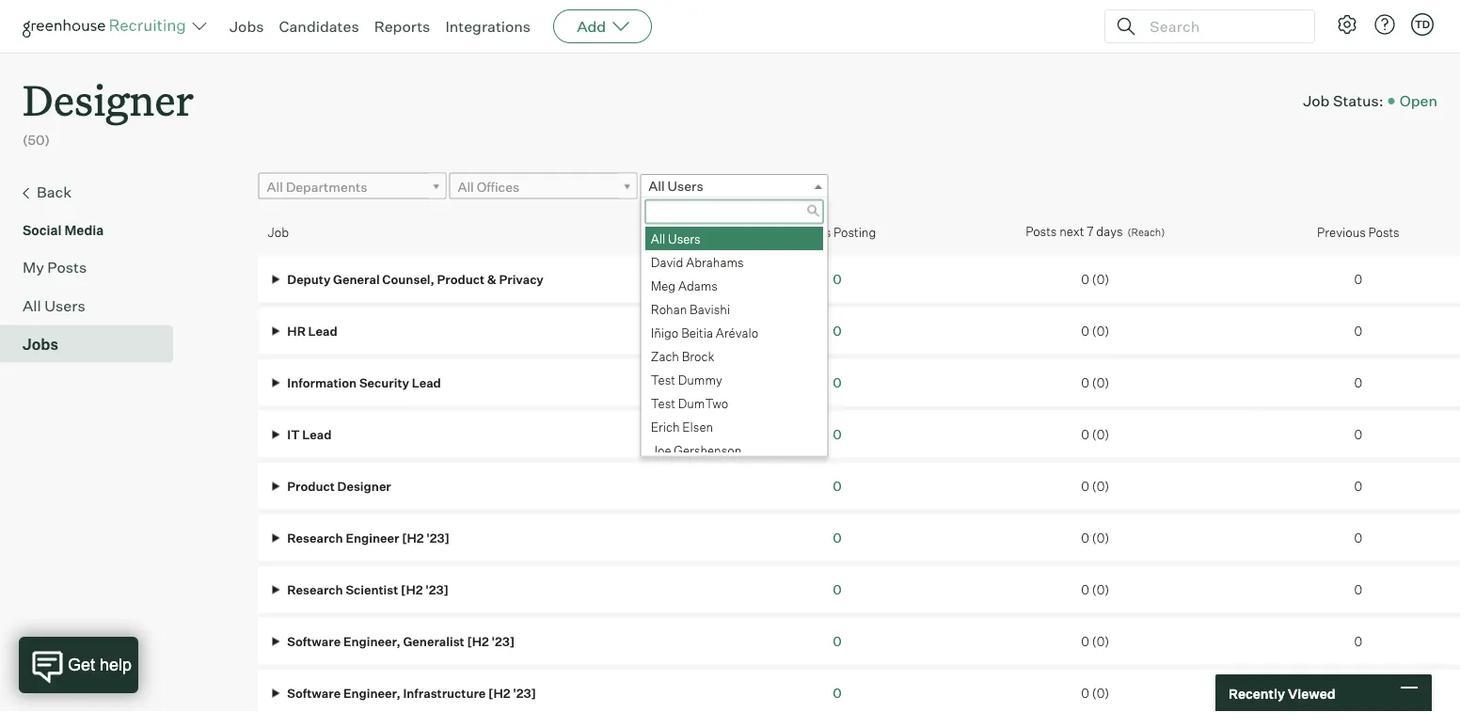 Task type: describe. For each thing, give the bounding box(es) containing it.
'23] right generalist
[[492, 634, 515, 649]]

(0) for deputy general counsel, product & privacy
[[1092, 271, 1109, 286]]

my
[[23, 257, 44, 276]]

it
[[287, 427, 300, 442]]

all offices
[[458, 178, 519, 195]]

0 vertical spatial all users
[[648, 178, 703, 194]]

beitia
[[681, 325, 713, 340]]

elsen
[[682, 419, 713, 434]]

all offices link
[[449, 173, 637, 200]]

0 (0) for product designer
[[1081, 478, 1109, 493]]

information
[[287, 375, 357, 390]]

(0) for information security lead
[[1092, 375, 1109, 390]]

meg
[[650, 278, 675, 293]]

software for software engineer, infrastructure [h2 '23]
[[287, 685, 341, 700]]

previous posts
[[1317, 224, 1400, 239]]

(0) for it lead
[[1092, 427, 1109, 442]]

users posting
[[798, 224, 876, 239]]

0 vertical spatial designer
[[23, 71, 194, 127]]

recently
[[1229, 685, 1285, 702]]

joe
[[650, 443, 671, 458]]

users inside all users david abrahams meg adams rohan bavishi iñigo beitia arévalo zach brock test dummy test dumtwo erich elsen joe gershenson
[[668, 231, 700, 246]]

privacy
[[499, 271, 544, 286]]

2 test from the top
[[650, 396, 675, 411]]

deputy general counsel, product & privacy
[[285, 271, 544, 286]]

0 link for information security lead
[[833, 374, 842, 391]]

engineer, for generalist
[[343, 634, 400, 649]]

Search text field
[[1145, 13, 1297, 40]]

0 link for hr lead
[[833, 322, 842, 339]]

hr lead
[[285, 323, 337, 338]]

counsel,
[[382, 271, 434, 286]]

social media
[[23, 222, 104, 238]]

software engineer, infrastructure [h2 '23]
[[285, 685, 536, 700]]

back link
[[23, 180, 166, 205]]

1 horizontal spatial all users link
[[640, 174, 828, 198]]

lead for hr lead
[[308, 323, 337, 338]]

0 link for product designer
[[833, 478, 842, 494]]

0 (0) for research scientist [h2 '23]
[[1081, 582, 1109, 597]]

designer (50)
[[23, 71, 194, 148]]

rohan
[[650, 302, 687, 317]]

0 vertical spatial jobs link
[[230, 17, 264, 36]]

product designer
[[285, 478, 391, 493]]

(0) for hr lead
[[1092, 323, 1109, 338]]

1 horizontal spatial designer
[[337, 478, 391, 493]]

configure image
[[1336, 13, 1358, 36]]

my posts
[[23, 257, 87, 276]]

infrastructure
[[403, 685, 486, 700]]

1 horizontal spatial posts
[[1026, 224, 1057, 239]]

adams
[[678, 278, 717, 293]]

td button
[[1411, 13, 1434, 36]]

candidates link
[[279, 17, 359, 36]]

my posts link
[[23, 256, 166, 278]]

add button
[[553, 9, 652, 43]]

arévalo
[[715, 325, 758, 340]]

0 horizontal spatial product
[[287, 478, 335, 493]]

0 horizontal spatial all users link
[[23, 294, 166, 317]]

(reach)
[[1127, 226, 1165, 239]]

dummy
[[678, 372, 722, 387]]

1 horizontal spatial jobs
[[230, 17, 264, 36]]

departments
[[286, 178, 367, 195]]

(0) for research scientist [h2 '23]
[[1092, 582, 1109, 597]]

candidates
[[279, 17, 359, 36]]

erich
[[650, 419, 679, 434]]

research engineer [h2 '23]
[[285, 530, 450, 545]]

[h2 right scientist
[[401, 582, 423, 597]]

0 (0) for information security lead
[[1081, 375, 1109, 390]]

0 (0) for software engineer, infrastructure [h2 '23]
[[1081, 685, 1109, 700]]

previous
[[1317, 224, 1366, 239]]

'23] right the engineer
[[426, 530, 450, 545]]

david
[[650, 255, 683, 270]]

deputy
[[287, 271, 331, 286]]



Task type: vqa. For each thing, say whether or not it's contained in the screenshot.
Save button
no



Task type: locate. For each thing, give the bounding box(es) containing it.
(0) for product designer
[[1092, 478, 1109, 493]]

add
[[577, 17, 606, 36]]

software
[[287, 634, 341, 649], [287, 685, 341, 700]]

designer link
[[23, 53, 194, 131]]

open
[[1400, 91, 1437, 110]]

1 research from the top
[[287, 530, 343, 545]]

5 0 link from the top
[[833, 478, 842, 494]]

designer down the greenhouse recruiting image
[[23, 71, 194, 127]]

[h2 right generalist
[[467, 634, 489, 649]]

2 engineer, from the top
[[343, 685, 400, 700]]

abrahams
[[686, 255, 743, 270]]

zach
[[650, 349, 679, 364]]

research for engineer
[[287, 530, 343, 545]]

all users up "david"
[[648, 178, 703, 194]]

'23] up generalist
[[425, 582, 449, 597]]

td
[[1415, 18, 1430, 31]]

0 horizontal spatial jobs
[[23, 335, 58, 353]]

2 software from the top
[[287, 685, 341, 700]]

generalist
[[403, 634, 464, 649]]

all users link up abrahams
[[640, 174, 828, 198]]

0 vertical spatial job
[[1303, 91, 1330, 110]]

1 vertical spatial jobs
[[23, 335, 58, 353]]

engineer, down software engineer, generalist [h2 '23]
[[343, 685, 400, 700]]

research left scientist
[[287, 582, 343, 597]]

job
[[1303, 91, 1330, 110], [268, 224, 289, 239]]

3 0 (0) from the top
[[1081, 375, 1109, 390]]

posts next 7 days (reach)
[[1026, 224, 1165, 239]]

general
[[333, 271, 380, 286]]

0 vertical spatial jobs
[[230, 17, 264, 36]]

test down the zach
[[650, 372, 675, 387]]

security
[[359, 375, 409, 390]]

test up erich
[[650, 396, 675, 411]]

lead right the hr
[[308, 323, 337, 338]]

2 vertical spatial lead
[[302, 427, 332, 442]]

1 vertical spatial product
[[287, 478, 335, 493]]

viewed
[[1288, 685, 1335, 702]]

iñigo
[[650, 325, 678, 340]]

'23] right infrastructure
[[513, 685, 536, 700]]

jobs down my on the top left of the page
[[23, 335, 58, 353]]

product
[[437, 271, 485, 286], [287, 478, 335, 493]]

engineer
[[346, 530, 399, 545]]

0 vertical spatial test
[[650, 372, 675, 387]]

6 0 link from the top
[[833, 529, 842, 546]]

9 0 link from the top
[[833, 685, 842, 701]]

recently viewed
[[1229, 685, 1335, 702]]

7
[[1087, 224, 1094, 239]]

5 0 (0) from the top
[[1081, 478, 1109, 493]]

1 test from the top
[[650, 372, 675, 387]]

integrations
[[445, 17, 531, 36]]

3 (0) from the top
[[1092, 375, 1109, 390]]

7 0 link from the top
[[833, 581, 842, 598]]

2 0 (0) from the top
[[1081, 323, 1109, 338]]

(0)
[[1092, 271, 1109, 286], [1092, 323, 1109, 338], [1092, 375, 1109, 390], [1092, 427, 1109, 442], [1092, 478, 1109, 493], [1092, 530, 1109, 545], [1092, 582, 1109, 597], [1092, 634, 1109, 649], [1092, 685, 1109, 700]]

0 link for deputy general counsel, product & privacy
[[833, 271, 842, 287]]

posts right previous
[[1368, 224, 1400, 239]]

research down product designer
[[287, 530, 343, 545]]

jobs link left candidates link at top left
[[230, 17, 264, 36]]

0 link for software engineer, infrastructure [h2 '23]
[[833, 685, 842, 701]]

1 vertical spatial software
[[287, 685, 341, 700]]

1 vertical spatial all users
[[23, 296, 85, 315]]

social
[[23, 222, 62, 238]]

back
[[37, 182, 72, 201]]

0 horizontal spatial jobs link
[[23, 333, 166, 355]]

reports
[[374, 17, 430, 36]]

lead for it lead
[[302, 427, 332, 442]]

test
[[650, 372, 675, 387], [650, 396, 675, 411]]

all departments link
[[258, 173, 446, 200]]

0 vertical spatial lead
[[308, 323, 337, 338]]

all
[[648, 178, 665, 194], [267, 178, 283, 195], [458, 178, 474, 195], [650, 231, 665, 246], [23, 296, 41, 315]]

8 0 link from the top
[[833, 633, 842, 649]]

posts left 'next'
[[1026, 224, 1057, 239]]

0 horizontal spatial all users
[[23, 296, 85, 315]]

engineer, for infrastructure
[[343, 685, 400, 700]]

bavishi
[[689, 302, 730, 317]]

4 (0) from the top
[[1092, 427, 1109, 442]]

2 0 link from the top
[[833, 322, 842, 339]]

posts
[[1026, 224, 1057, 239], [1368, 224, 1400, 239], [47, 257, 87, 276]]

software engineer, generalist [h2 '23]
[[285, 634, 515, 649]]

posts for previous posts
[[1368, 224, 1400, 239]]

engineer, down scientist
[[343, 634, 400, 649]]

0
[[833, 271, 842, 287], [1081, 271, 1089, 286], [1354, 271, 1362, 286], [833, 322, 842, 339], [1081, 323, 1089, 338], [1354, 323, 1362, 338], [833, 374, 842, 391], [1081, 375, 1089, 390], [1354, 375, 1362, 390], [833, 426, 842, 442], [1081, 427, 1089, 442], [1354, 427, 1362, 442], [833, 478, 842, 494], [1081, 478, 1089, 493], [1354, 478, 1362, 493], [833, 529, 842, 546], [1081, 530, 1089, 545], [1354, 530, 1362, 545], [833, 581, 842, 598], [1081, 582, 1089, 597], [1354, 582, 1362, 597], [833, 633, 842, 649], [1081, 634, 1089, 649], [1354, 634, 1362, 649], [833, 685, 842, 701], [1081, 685, 1089, 700], [1354, 685, 1362, 700]]

dumtwo
[[678, 396, 728, 411]]

1 vertical spatial designer
[[337, 478, 391, 493]]

(0) for software engineer, generalist [h2 '23]
[[1092, 634, 1109, 649]]

None text field
[[645, 200, 823, 224]]

jobs link down my posts link
[[23, 333, 166, 355]]

0 link for it lead
[[833, 426, 842, 442]]

(0) for research engineer [h2 '23]
[[1092, 530, 1109, 545]]

0 (0) for it lead
[[1081, 427, 1109, 442]]

1 horizontal spatial job
[[1303, 91, 1330, 110]]

next
[[1059, 224, 1084, 239]]

jobs left candidates link at top left
[[230, 17, 264, 36]]

9 0 (0) from the top
[[1081, 685, 1109, 700]]

all departments
[[267, 178, 367, 195]]

1 horizontal spatial product
[[437, 271, 485, 286]]

[h2
[[402, 530, 424, 545], [401, 582, 423, 597], [467, 634, 489, 649], [488, 685, 510, 700]]

4 0 (0) from the top
[[1081, 427, 1109, 442]]

research scientist [h2 '23]
[[285, 582, 449, 597]]

integrations link
[[445, 17, 531, 36]]

5 (0) from the top
[[1092, 478, 1109, 493]]

all users david abrahams meg adams rohan bavishi iñigo beitia arévalo zach brock test dummy test dumtwo erich elsen joe gershenson
[[650, 231, 758, 458]]

1 vertical spatial jobs link
[[23, 333, 166, 355]]

job status:
[[1303, 91, 1384, 110]]

0 vertical spatial research
[[287, 530, 343, 545]]

all inside all users david abrahams meg adams rohan bavishi iñigo beitia arévalo zach brock test dummy test dumtwo erich elsen joe gershenson
[[650, 231, 665, 246]]

0 (0) for software engineer, generalist [h2 '23]
[[1081, 634, 1109, 649]]

scientist
[[346, 582, 398, 597]]

8 (0) from the top
[[1092, 634, 1109, 649]]

job up deputy at the top of the page
[[268, 224, 289, 239]]

1 (0) from the top
[[1092, 271, 1109, 286]]

'23]
[[426, 530, 450, 545], [425, 582, 449, 597], [492, 634, 515, 649], [513, 685, 536, 700]]

td button
[[1407, 9, 1437, 40]]

product left &
[[437, 271, 485, 286]]

software for software engineer, generalist [h2 '23]
[[287, 634, 341, 649]]

2 (0) from the top
[[1092, 323, 1109, 338]]

all users down "my posts"
[[23, 296, 85, 315]]

1 horizontal spatial jobs link
[[230, 17, 264, 36]]

posting
[[834, 224, 876, 239]]

1 0 (0) from the top
[[1081, 271, 1109, 286]]

lead right "security" on the bottom left of the page
[[412, 375, 441, 390]]

1 0 link from the top
[[833, 271, 842, 287]]

0 link for research scientist [h2 '23]
[[833, 581, 842, 598]]

job for job
[[268, 224, 289, 239]]

2 research from the top
[[287, 582, 343, 597]]

0 link for software engineer, generalist [h2 '23]
[[833, 633, 842, 649]]

6 0 (0) from the top
[[1081, 530, 1109, 545]]

research for scientist
[[287, 582, 343, 597]]

8 0 (0) from the top
[[1081, 634, 1109, 649]]

job for job status:
[[1303, 91, 1330, 110]]

research
[[287, 530, 343, 545], [287, 582, 343, 597]]

&
[[487, 271, 496, 286]]

jobs link
[[230, 17, 264, 36], [23, 333, 166, 355]]

hr
[[287, 323, 306, 338]]

lead right it on the bottom of the page
[[302, 427, 332, 442]]

information security lead
[[285, 375, 441, 390]]

days
[[1096, 224, 1123, 239]]

[h2 right the engineer
[[402, 530, 424, 545]]

(50)
[[23, 132, 50, 148]]

9 (0) from the top
[[1092, 685, 1109, 700]]

status:
[[1333, 91, 1384, 110]]

1 vertical spatial all users link
[[23, 294, 166, 317]]

0 horizontal spatial designer
[[23, 71, 194, 127]]

0 (0)
[[1081, 271, 1109, 286], [1081, 323, 1109, 338], [1081, 375, 1109, 390], [1081, 427, 1109, 442], [1081, 478, 1109, 493], [1081, 530, 1109, 545], [1081, 582, 1109, 597], [1081, 634, 1109, 649], [1081, 685, 1109, 700]]

0 vertical spatial product
[[437, 271, 485, 286]]

0 vertical spatial software
[[287, 634, 341, 649]]

designer up research engineer [h2 '23]
[[337, 478, 391, 493]]

0 (0) for deputy general counsel, product & privacy
[[1081, 271, 1109, 286]]

lead
[[308, 323, 337, 338], [412, 375, 441, 390], [302, 427, 332, 442]]

0 horizontal spatial job
[[268, 224, 289, 239]]

designer
[[23, 71, 194, 127], [337, 478, 391, 493]]

job left status:
[[1303, 91, 1330, 110]]

jobs
[[230, 17, 264, 36], [23, 335, 58, 353]]

0 (0) for hr lead
[[1081, 323, 1109, 338]]

4 0 link from the top
[[833, 426, 842, 442]]

7 (0) from the top
[[1092, 582, 1109, 597]]

[h2 right infrastructure
[[488, 685, 510, 700]]

brock
[[681, 349, 714, 364]]

1 vertical spatial job
[[268, 224, 289, 239]]

reports link
[[374, 17, 430, 36]]

users
[[668, 178, 703, 194], [798, 224, 831, 239], [668, 231, 700, 246], [44, 296, 85, 315]]

all users link down my posts link
[[23, 294, 166, 317]]

gershenson
[[673, 443, 741, 458]]

offices
[[477, 178, 519, 195]]

2 horizontal spatial posts
[[1368, 224, 1400, 239]]

greenhouse recruiting image
[[23, 15, 192, 38]]

1 horizontal spatial all users
[[648, 178, 703, 194]]

(0) for software engineer, infrastructure [h2 '23]
[[1092, 685, 1109, 700]]

1 vertical spatial engineer,
[[343, 685, 400, 700]]

6 (0) from the top
[[1092, 530, 1109, 545]]

0 vertical spatial all users link
[[640, 174, 828, 198]]

1 vertical spatial test
[[650, 396, 675, 411]]

it lead
[[285, 427, 332, 442]]

1 vertical spatial lead
[[412, 375, 441, 390]]

1 engineer, from the top
[[343, 634, 400, 649]]

all users
[[648, 178, 703, 194], [23, 296, 85, 315]]

posts for my posts
[[47, 257, 87, 276]]

7 0 (0) from the top
[[1081, 582, 1109, 597]]

0 vertical spatial engineer,
[[343, 634, 400, 649]]

engineer,
[[343, 634, 400, 649], [343, 685, 400, 700]]

0 horizontal spatial posts
[[47, 257, 87, 276]]

posts right my on the top left of the page
[[47, 257, 87, 276]]

1 vertical spatial research
[[287, 582, 343, 597]]

media
[[64, 222, 104, 238]]

1 software from the top
[[287, 634, 341, 649]]

0 link for research engineer [h2 '23]
[[833, 529, 842, 546]]

product down it lead on the left of the page
[[287, 478, 335, 493]]

0 (0) for research engineer [h2 '23]
[[1081, 530, 1109, 545]]

3 0 link from the top
[[833, 374, 842, 391]]



